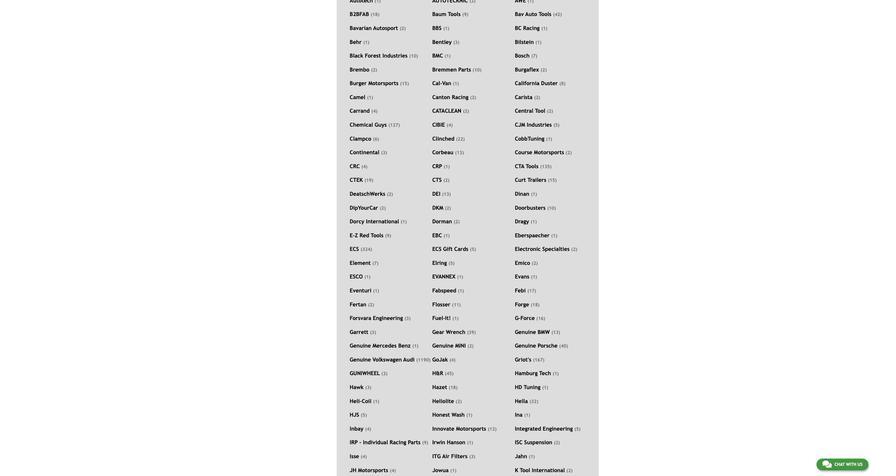 Task type: locate. For each thing, give the bounding box(es) containing it.
parts left irwin
[[408, 439, 421, 446]]

(39)
[[467, 330, 476, 335]]

2 horizontal spatial (13)
[[552, 330, 561, 335]]

(7) inside element (7)
[[373, 261, 379, 266]]

0 vertical spatial engineering
[[373, 315, 403, 321]]

crc
[[350, 163, 360, 169]]

industries right forest
[[383, 52, 408, 59]]

(13) for corbeau
[[455, 150, 464, 155]]

(1) inside dorcy international (1)
[[401, 219, 407, 225]]

ecs left gift
[[433, 246, 442, 252]]

(2) inside burgaflex (2)
[[541, 67, 547, 73]]

(4) right gojak
[[450, 358, 456, 363]]

1 horizontal spatial (7)
[[532, 53, 538, 59]]

dipyourcar (2)
[[350, 204, 386, 211]]

(2) inside course motorsports (2)
[[566, 150, 572, 155]]

(15) inside the curt trailers (15)
[[548, 178, 557, 183]]

0 vertical spatial (10)
[[409, 53, 418, 59]]

flosser
[[433, 301, 451, 307]]

0 vertical spatial (9)
[[463, 12, 469, 17]]

porsche
[[538, 343, 558, 349]]

ecs for ecs
[[350, 246, 359, 252]]

1 horizontal spatial tool
[[535, 108, 546, 114]]

(4) right cibie on the top of the page
[[447, 123, 453, 128]]

(13) for dei
[[442, 192, 451, 197]]

genuine volkswagen audi (1190) gojak (4)
[[350, 356, 456, 363]]

0 vertical spatial (15)
[[400, 81, 409, 86]]

genuine up guniwheel
[[350, 356, 371, 363]]

(3)
[[454, 40, 460, 45], [381, 150, 387, 155], [405, 316, 411, 321], [370, 330, 376, 335], [366, 385, 372, 390], [470, 454, 476, 460]]

g-force (16)
[[515, 315, 546, 321]]

0 horizontal spatial ecs
[[350, 246, 359, 252]]

(3) inside the "forsvara engineering (3)"
[[405, 316, 411, 321]]

(15) left cal-
[[400, 81, 409, 86]]

(40)
[[560, 344, 568, 349]]

(9) right baum
[[463, 12, 469, 17]]

(2) inside central tool (2)
[[547, 109, 553, 114]]

1 vertical spatial tool
[[520, 467, 531, 473]]

genuine porsche (40)
[[515, 343, 568, 349]]

element (7)
[[350, 260, 379, 266]]

(2) inside carista (2)
[[535, 95, 541, 100]]

(13) right bmw at the bottom
[[552, 330, 561, 335]]

1 ecs from the left
[[350, 246, 359, 252]]

doorbusters (10)
[[515, 204, 556, 211]]

tools
[[448, 11, 461, 17], [539, 11, 552, 17], [526, 163, 539, 169], [371, 232, 384, 238]]

(4) inside cibie (4)
[[447, 123, 453, 128]]

(3) for continental
[[381, 150, 387, 155]]

volkswagen
[[373, 356, 402, 363]]

1 vertical spatial (18)
[[531, 302, 540, 307]]

(15) down (135)
[[548, 178, 557, 183]]

(3) inside bentley (3)
[[454, 40, 460, 45]]

0 vertical spatial (18)
[[371, 12, 380, 17]]

hjs
[[350, 412, 359, 418]]

(15) inside burger motorsports (15)
[[400, 81, 409, 86]]

2 vertical spatial (9)
[[423, 440, 429, 446]]

burgaflex (2)
[[515, 66, 547, 73]]

evannex (1)
[[433, 274, 464, 280]]

racing right individual
[[390, 439, 407, 446]]

2 horizontal spatial (18)
[[531, 302, 540, 307]]

b2bfab (18)
[[350, 11, 380, 17]]

motorsports up (135)
[[534, 149, 565, 155]]

evannex
[[433, 274, 456, 280]]

2 horizontal spatial racing
[[523, 25, 540, 31]]

fabspeed (1)
[[433, 287, 464, 294]]

with
[[847, 462, 857, 467]]

motorsports down brembo (2)
[[369, 80, 399, 86]]

bav
[[515, 11, 524, 17]]

cobbtuning
[[515, 135, 545, 142]]

(4) inside carrand (4)
[[372, 109, 378, 114]]

(1) inside cobbtuning (1)
[[547, 136, 553, 142]]

2 horizontal spatial (9)
[[463, 12, 469, 17]]

chemical guys (127)
[[350, 122, 400, 128]]

eberspaecher (1)
[[515, 232, 558, 238]]

hamburg tech (1)
[[515, 370, 559, 377]]

(3) right 'hawk'
[[366, 385, 372, 390]]

(18) inside hazet (18)
[[449, 385, 458, 390]]

(7) right bosch
[[532, 53, 538, 59]]

1 horizontal spatial (9)
[[423, 440, 429, 446]]

(2) inside the electronic specialties (2)
[[572, 247, 578, 252]]

0 vertical spatial (7)
[[532, 53, 538, 59]]

(18)
[[371, 12, 380, 17], [531, 302, 540, 307], [449, 385, 458, 390]]

jahn
[[515, 453, 528, 460]]

motorsports right jh in the left bottom of the page
[[358, 467, 388, 473]]

wash
[[452, 412, 465, 418]]

genuine up griot's
[[515, 343, 536, 349]]

2 vertical spatial (13)
[[552, 330, 561, 335]]

duster
[[542, 80, 558, 86]]

element
[[350, 260, 371, 266]]

(1)
[[444, 26, 450, 31], [542, 26, 548, 31], [364, 40, 370, 45], [536, 40, 542, 45], [445, 53, 451, 59], [453, 81, 459, 86], [367, 95, 373, 100], [547, 136, 553, 142], [444, 164, 450, 169], [531, 192, 538, 197], [401, 219, 407, 225], [531, 219, 537, 225], [444, 233, 450, 238], [552, 233, 558, 238], [365, 275, 371, 280], [457, 275, 464, 280], [531, 275, 537, 280], [373, 288, 379, 294], [458, 288, 464, 294], [453, 316, 459, 321], [413, 344, 419, 349], [553, 371, 559, 377], [543, 385, 549, 390], [373, 399, 380, 404], [467, 413, 473, 418], [525, 413, 531, 418], [467, 440, 473, 446], [529, 454, 535, 460], [451, 468, 457, 473]]

(4) right "isse"
[[361, 454, 367, 460]]

course motorsports (2)
[[515, 149, 572, 155]]

(1) inside bmc (1)
[[445, 53, 451, 59]]

esco
[[350, 274, 363, 280]]

(2) inside fertan (2)
[[368, 302, 374, 307]]

(4) inside "isse (4)"
[[361, 454, 367, 460]]

2 horizontal spatial (10)
[[548, 206, 556, 211]]

0 vertical spatial parts
[[459, 66, 471, 73]]

(4) for isse
[[361, 454, 367, 460]]

chat
[[835, 462, 845, 467]]

flosser (11)
[[433, 301, 461, 307]]

tool for international
[[520, 467, 531, 473]]

canton racing (2)
[[433, 94, 477, 100]]

itg air filters (3)
[[433, 453, 476, 460]]

(3) right bentley
[[454, 40, 460, 45]]

(3) inside 'garrett (3)'
[[370, 330, 376, 335]]

(2) inside guniwheel (2)
[[382, 371, 388, 377]]

engineering right forsvara
[[373, 315, 403, 321]]

(4) inside crc (4)
[[362, 164, 368, 169]]

(12)
[[488, 427, 497, 432]]

1 vertical spatial (7)
[[373, 261, 379, 266]]

(4) down irp - individual racing parts (9)
[[390, 468, 396, 473]]

(18) for b2bfab
[[371, 12, 380, 17]]

(3) up 'benz'
[[405, 316, 411, 321]]

1 vertical spatial (13)
[[442, 192, 451, 197]]

genuine up gojak
[[433, 343, 454, 349]]

(18) for forge
[[531, 302, 540, 307]]

racing for canton
[[452, 94, 469, 100]]

(4) inside jh motorsports (4)
[[390, 468, 396, 473]]

dorman (2)
[[433, 218, 460, 225]]

0 horizontal spatial international
[[366, 218, 399, 225]]

ecs left (324)
[[350, 246, 359, 252]]

irwin hanson (1)
[[433, 439, 473, 446]]

(10) left bmc on the top of page
[[409, 53, 418, 59]]

(9) left irwin
[[423, 440, 429, 446]]

1 vertical spatial industries
[[527, 122, 552, 128]]

(18) up bavarian autosport (2) at the top left of the page
[[371, 12, 380, 17]]

(7) inside bosch (7)
[[532, 53, 538, 59]]

bmw
[[538, 329, 550, 335]]

burger
[[350, 80, 367, 86]]

(1) inside bilstein (1)
[[536, 40, 542, 45]]

forge
[[515, 301, 529, 307]]

engineering for integrated
[[543, 426, 573, 432]]

e-z red tools (9)
[[350, 232, 391, 238]]

(3) right continental
[[381, 150, 387, 155]]

engineering up suspension
[[543, 426, 573, 432]]

(2) inside heliolite (2)
[[456, 399, 462, 404]]

camel
[[350, 94, 366, 100]]

international down jahn (1)
[[532, 467, 565, 473]]

dorcy
[[350, 218, 365, 225]]

hamburg
[[515, 370, 538, 377]]

(2) inside emico (2)
[[532, 261, 538, 266]]

(7) right 'element'
[[373, 261, 379, 266]]

(42)
[[553, 12, 562, 17]]

parts right bremmen
[[459, 66, 471, 73]]

1 vertical spatial international
[[532, 467, 565, 473]]

(3) inside continental (3)
[[381, 150, 387, 155]]

(13) inside dei (13)
[[442, 192, 451, 197]]

1 horizontal spatial racing
[[452, 94, 469, 100]]

industries down central tool (2)
[[527, 122, 552, 128]]

hawk
[[350, 384, 364, 390]]

(1) inside ebc (1)
[[444, 233, 450, 238]]

deatschwerks
[[350, 191, 386, 197]]

genuine down force
[[515, 329, 536, 335]]

(5) inside cjm industries (5)
[[554, 123, 560, 128]]

(18) for hazet
[[449, 385, 458, 390]]

(7) for element
[[373, 261, 379, 266]]

2 ecs from the left
[[433, 246, 442, 252]]

1 vertical spatial parts
[[408, 439, 421, 446]]

(15) for curt trailers
[[548, 178, 557, 183]]

0 horizontal spatial (9)
[[385, 233, 391, 238]]

z
[[355, 232, 358, 238]]

1 vertical spatial (15)
[[548, 178, 557, 183]]

1 vertical spatial racing
[[452, 94, 469, 100]]

california
[[515, 80, 540, 86]]

motorsports for course
[[534, 149, 565, 155]]

1 horizontal spatial engineering
[[543, 426, 573, 432]]

carrand (4)
[[350, 108, 378, 114]]

1 horizontal spatial ecs
[[433, 246, 442, 252]]

0 vertical spatial racing
[[523, 25, 540, 31]]

k
[[515, 467, 519, 473]]

(10) right bremmen
[[473, 67, 482, 73]]

1 horizontal spatial international
[[532, 467, 565, 473]]

1 horizontal spatial (18)
[[449, 385, 458, 390]]

crp
[[433, 163, 442, 169]]

forest
[[365, 52, 381, 59]]

(13) inside corbeau (13)
[[455, 150, 464, 155]]

1 vertical spatial (9)
[[385, 233, 391, 238]]

(2) inside dkm (2)
[[445, 206, 451, 211]]

genuine down garrett
[[350, 343, 371, 349]]

(17)
[[528, 288, 537, 294]]

force
[[521, 315, 535, 321]]

0 horizontal spatial (15)
[[400, 81, 409, 86]]

0 vertical spatial (13)
[[455, 150, 464, 155]]

2 vertical spatial (10)
[[548, 206, 556, 211]]

(3) inside "hawk (3)"
[[366, 385, 372, 390]]

2 vertical spatial (18)
[[449, 385, 458, 390]]

motorsports for burger
[[369, 80, 399, 86]]

air
[[443, 453, 450, 460]]

(4) right crc
[[362, 164, 368, 169]]

(3) inside itg air filters (3)
[[470, 454, 476, 460]]

forsvara
[[350, 315, 372, 321]]

genuine for genuine bmw
[[515, 329, 536, 335]]

h&r (45)
[[433, 370, 454, 377]]

cta tools (135)
[[515, 163, 552, 169]]

(4) inside inbay (4)
[[365, 427, 371, 432]]

bosch
[[515, 52, 530, 59]]

0 horizontal spatial (10)
[[409, 53, 418, 59]]

(7) for bosch
[[532, 53, 538, 59]]

(1) inside eberspaecher (1)
[[552, 233, 558, 238]]

1 horizontal spatial (15)
[[548, 178, 557, 183]]

fuel-
[[433, 315, 446, 321]]

(9) inside baum tools (9)
[[463, 12, 469, 17]]

dinan (1)
[[515, 191, 538, 197]]

(3) right filters
[[470, 454, 476, 460]]

cobbtuning (1)
[[515, 135, 553, 142]]

(1) inside fabspeed (1)
[[458, 288, 464, 294]]

0 vertical spatial tool
[[535, 108, 546, 114]]

0 horizontal spatial engineering
[[373, 315, 403, 321]]

(5)
[[554, 123, 560, 128], [470, 247, 476, 252], [449, 261, 455, 266], [361, 413, 367, 418], [575, 427, 581, 432]]

motorsports down wash
[[456, 426, 487, 432]]

(18) inside 'forge (18)'
[[531, 302, 540, 307]]

1 horizontal spatial industries
[[527, 122, 552, 128]]

(11)
[[452, 302, 461, 307]]

genuine for genuine mercedes benz
[[350, 343, 371, 349]]

(18) right forge
[[531, 302, 540, 307]]

0 horizontal spatial racing
[[390, 439, 407, 446]]

tool for (2)
[[535, 108, 546, 114]]

specialties
[[543, 246, 570, 252]]

0 horizontal spatial (13)
[[442, 192, 451, 197]]

heli-coil (1)
[[350, 398, 380, 404]]

0 vertical spatial international
[[366, 218, 399, 225]]

(13) right dei
[[442, 192, 451, 197]]

gear wrench (39)
[[433, 329, 476, 335]]

1 vertical spatial engineering
[[543, 426, 573, 432]]

motorsports
[[369, 80, 399, 86], [534, 149, 565, 155], [456, 426, 487, 432], [358, 467, 388, 473]]

(3) for bentley
[[454, 40, 460, 45]]

(5) inside hjs (5)
[[361, 413, 367, 418]]

racing up cataclean (2)
[[452, 94, 469, 100]]

(10) inside black forest industries (10)
[[409, 53, 418, 59]]

(18) right hazet
[[449, 385, 458, 390]]

(13)
[[455, 150, 464, 155], [442, 192, 451, 197], [552, 330, 561, 335]]

(4) up chemical guys (127)
[[372, 109, 378, 114]]

jh
[[350, 467, 357, 473]]

international up "e-z red tools (9)"
[[366, 218, 399, 225]]

(13) down the (22)
[[455, 150, 464, 155]]

(2) inside deatschwerks (2)
[[387, 192, 393, 197]]

0 horizontal spatial (7)
[[373, 261, 379, 266]]

0 horizontal spatial (18)
[[371, 12, 380, 17]]

(2) inside dorman (2)
[[454, 219, 460, 225]]

elring (5)
[[433, 260, 455, 266]]

0 horizontal spatial tool
[[520, 467, 531, 473]]

(3) right garrett
[[370, 330, 376, 335]]

(10) right doorbusters
[[548, 206, 556, 211]]

h&r
[[433, 370, 444, 377]]

tool up cjm industries (5)
[[535, 108, 546, 114]]

1 horizontal spatial parts
[[459, 66, 471, 73]]

1 horizontal spatial (10)
[[473, 67, 482, 73]]

(4) right inbay
[[365, 427, 371, 432]]

1 vertical spatial (10)
[[473, 67, 482, 73]]

(4)
[[372, 109, 378, 114], [447, 123, 453, 128], [362, 164, 368, 169], [450, 358, 456, 363], [365, 427, 371, 432], [361, 454, 367, 460], [390, 468, 396, 473]]

tuning
[[524, 384, 541, 390]]

bbs
[[433, 25, 442, 31]]

1 horizontal spatial (13)
[[455, 150, 464, 155]]

(9) down dorcy international (1)
[[385, 233, 391, 238]]

isse (4)
[[350, 453, 367, 460]]

(1) inside jahn (1)
[[529, 454, 535, 460]]

bilstein (1)
[[515, 39, 542, 45]]

us
[[858, 462, 863, 467]]

tool right k
[[520, 467, 531, 473]]

(18) inside b2bfab (18)
[[371, 12, 380, 17]]

(1) inside bc racing (1)
[[542, 26, 548, 31]]

e-
[[350, 232, 355, 238]]

(5) inside integrated engineering (5)
[[575, 427, 581, 432]]

california duster (8)
[[515, 80, 566, 86]]

0 horizontal spatial industries
[[383, 52, 408, 59]]

cal-van (1)
[[433, 80, 459, 86]]

hazet
[[433, 384, 447, 390]]

racing right bc
[[523, 25, 540, 31]]

esco (1)
[[350, 274, 371, 280]]



Task type: vqa. For each thing, say whether or not it's contained in the screenshot.


Task type: describe. For each thing, give the bounding box(es) containing it.
jowua (1)
[[433, 467, 457, 473]]

dei
[[433, 191, 441, 197]]

genuine for genuine porsche
[[515, 343, 536, 349]]

tools right baum
[[448, 11, 461, 17]]

hella
[[515, 398, 528, 404]]

(1) inside irwin hanson (1)
[[467, 440, 473, 446]]

integrated
[[515, 426, 542, 432]]

g-
[[515, 315, 521, 321]]

(2) inside the isc suspension (2)
[[554, 440, 560, 446]]

cjm
[[515, 122, 526, 128]]

ctek (19)
[[350, 177, 374, 183]]

fuel-it! (1)
[[433, 315, 459, 321]]

corbeau (13)
[[433, 149, 464, 155]]

0 vertical spatial industries
[[383, 52, 408, 59]]

ina (1)
[[515, 412, 531, 418]]

2 vertical spatial racing
[[390, 439, 407, 446]]

baum tools (9)
[[433, 11, 469, 17]]

febi
[[515, 287, 526, 294]]

(1) inside hamburg tech (1)
[[553, 371, 559, 377]]

brembo (2)
[[350, 66, 377, 73]]

tools left (42)
[[539, 11, 552, 17]]

(127)
[[389, 123, 400, 128]]

jowua
[[433, 467, 449, 473]]

doorbusters
[[515, 204, 546, 211]]

(1) inside behr (1)
[[364, 40, 370, 45]]

red
[[360, 232, 369, 238]]

(1) inside evans (1)
[[531, 275, 537, 280]]

trailers
[[528, 177, 547, 183]]

(4) for cibie
[[447, 123, 453, 128]]

auto
[[526, 11, 538, 17]]

(9) inside irp - individual racing parts (9)
[[423, 440, 429, 446]]

(1) inside the camel (1)
[[367, 95, 373, 100]]

irwin
[[433, 439, 446, 446]]

hd
[[515, 384, 523, 390]]

racing for bc
[[523, 25, 540, 31]]

continental
[[350, 149, 380, 155]]

(5) inside ecs gift cards (5)
[[470, 247, 476, 252]]

tools right red at left
[[371, 232, 384, 238]]

bmc
[[433, 52, 443, 59]]

cibie
[[433, 122, 445, 128]]

(1) inside jowua (1)
[[451, 468, 457, 473]]

motorsports for jh
[[358, 467, 388, 473]]

(1) inside the genuine mercedes benz (1)
[[413, 344, 419, 349]]

hawk (3)
[[350, 384, 372, 390]]

griot's
[[515, 356, 532, 363]]

(9) inside "e-z red tools (9)"
[[385, 233, 391, 238]]

bilstein
[[515, 39, 534, 45]]

(1) inside eventuri (1)
[[373, 288, 379, 294]]

integrated engineering (5)
[[515, 426, 581, 432]]

hanson
[[447, 439, 466, 446]]

emico (2)
[[515, 260, 538, 266]]

dei (13)
[[433, 191, 451, 197]]

(13) inside genuine bmw (13)
[[552, 330, 561, 335]]

(1) inside bbs (1)
[[444, 26, 450, 31]]

fertan
[[350, 301, 367, 307]]

cibie (4)
[[433, 122, 453, 128]]

individual
[[363, 439, 388, 446]]

(1) inside fuel-it! (1)
[[453, 316, 459, 321]]

dragy
[[515, 218, 529, 225]]

(32)
[[530, 399, 539, 404]]

bremmen
[[433, 66, 457, 73]]

eventuri (1)
[[350, 287, 379, 294]]

ecs for ecs gift cards
[[433, 246, 442, 252]]

crc (4)
[[350, 163, 368, 169]]

0 horizontal spatial parts
[[408, 439, 421, 446]]

(4) for inbay
[[365, 427, 371, 432]]

motorsports for innovate
[[456, 426, 487, 432]]

(2) inside k tool international (2)
[[567, 468, 573, 473]]

(1) inside dinan (1)
[[531, 192, 538, 197]]

forge (18)
[[515, 301, 540, 307]]

ebc (1)
[[433, 232, 450, 238]]

comments image
[[823, 460, 832, 469]]

cta
[[515, 163, 525, 169]]

cataclean
[[433, 108, 462, 114]]

b2bfab
[[350, 11, 369, 17]]

(1) inside 'crp (1)'
[[444, 164, 450, 169]]

bc racing (1)
[[515, 25, 548, 31]]

(10) inside bremmen parts (10)
[[473, 67, 482, 73]]

(10) inside doorbusters (10)
[[548, 206, 556, 211]]

cal-
[[433, 80, 442, 86]]

(1) inside esco (1)
[[365, 275, 371, 280]]

chat with us
[[835, 462, 863, 467]]

(6)
[[373, 136, 379, 142]]

(2) inside canton racing (2)
[[470, 95, 477, 100]]

(1) inside dragy (1)
[[531, 219, 537, 225]]

engineering for forsvara
[[373, 315, 403, 321]]

eberspaecher
[[515, 232, 550, 238]]

(1) inside evannex (1)
[[457, 275, 464, 280]]

bav auto tools (42)
[[515, 11, 562, 17]]

(2) inside genuine mini (2)
[[468, 344, 474, 349]]

coil
[[362, 398, 372, 404]]

bmc (1)
[[433, 52, 451, 59]]

ecs gift cards (5)
[[433, 246, 476, 252]]

(2) inside dipyourcar (2)
[[380, 206, 386, 211]]

curt trailers (15)
[[515, 177, 557, 183]]

audi
[[404, 356, 415, 363]]

canton
[[433, 94, 451, 100]]

carista (2)
[[515, 94, 541, 100]]

jahn (1)
[[515, 453, 535, 460]]

fabspeed
[[433, 287, 457, 294]]

ebc
[[433, 232, 442, 238]]

central
[[515, 108, 534, 114]]

bosch (7)
[[515, 52, 538, 59]]

(2) inside brembo (2)
[[371, 67, 377, 73]]

(4) inside genuine volkswagen audi (1190) gojak (4)
[[450, 358, 456, 363]]

mini
[[455, 343, 466, 349]]

(324)
[[361, 247, 372, 252]]

clampco (6)
[[350, 135, 379, 142]]

(3) for hawk
[[366, 385, 372, 390]]

hella (32)
[[515, 398, 539, 404]]

jh motorsports (4)
[[350, 467, 396, 473]]

(15) for burger motorsports
[[400, 81, 409, 86]]

(4) for carrand
[[372, 109, 378, 114]]

(1) inside cal-van (1)
[[453, 81, 459, 86]]

cards
[[455, 246, 469, 252]]

brembo
[[350, 66, 370, 73]]

(1) inside hd tuning (1)
[[543, 385, 549, 390]]

central tool (2)
[[515, 108, 553, 114]]

genuine for genuine mini
[[433, 343, 454, 349]]

(2) inside cts (2)
[[444, 178, 450, 183]]

innovate motorsports (12)
[[433, 426, 497, 432]]

(2) inside bavarian autosport (2)
[[400, 26, 406, 31]]

baum
[[433, 11, 447, 17]]

clinched (22)
[[433, 135, 465, 142]]

genuine mercedes benz (1)
[[350, 343, 419, 349]]

irp - individual racing parts (9)
[[350, 439, 429, 446]]

(1) inside ina (1)
[[525, 413, 531, 418]]

fertan (2)
[[350, 301, 374, 307]]

(4) for crc
[[362, 164, 368, 169]]

(3) for garrett
[[370, 330, 376, 335]]

tools right 'cta'
[[526, 163, 539, 169]]

(2) inside cataclean (2)
[[463, 109, 469, 114]]

bc
[[515, 25, 522, 31]]

(1) inside heli-coil (1)
[[373, 399, 380, 404]]

(5) inside elring (5)
[[449, 261, 455, 266]]

(135)
[[541, 164, 552, 169]]

(1) inside "honest wash (1)"
[[467, 413, 473, 418]]

bentley (3)
[[433, 39, 460, 45]]



